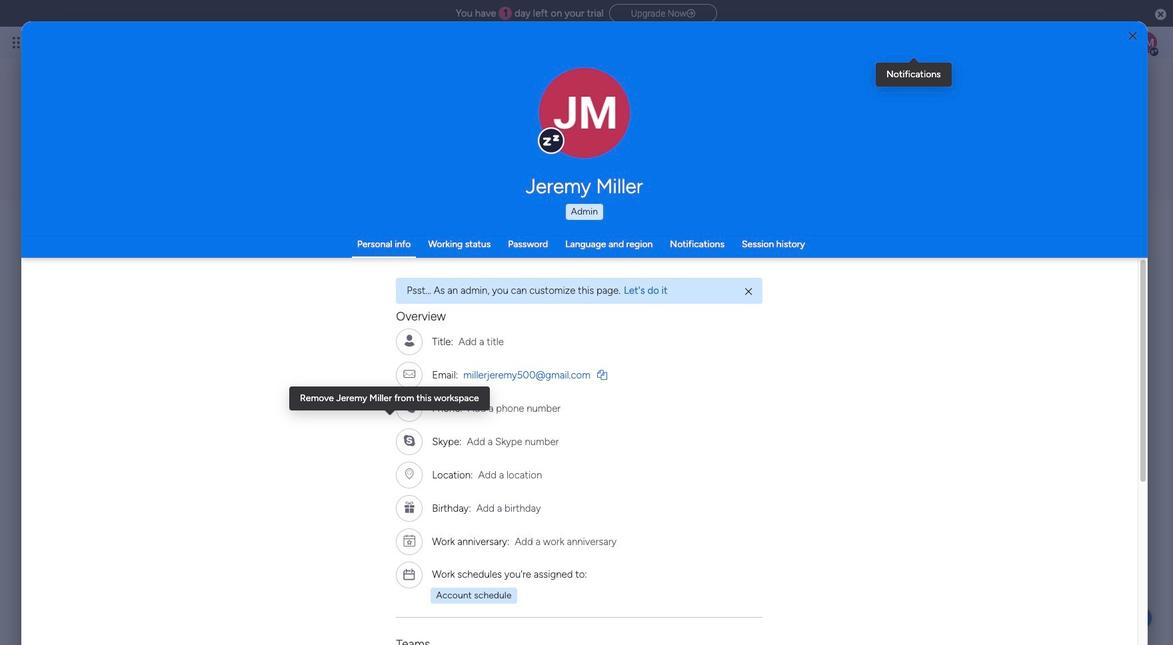 Task type: describe. For each thing, give the bounding box(es) containing it.
dapulse rightstroke image
[[687, 9, 695, 19]]

jeremy miller image
[[1136, 32, 1157, 53]]

new crown image
[[357, 424, 371, 437]]

dapulse x slim image
[[745, 286, 752, 298]]



Task type: locate. For each thing, give the bounding box(es) containing it.
None text field
[[67, 337, 400, 364]]

copied! image
[[597, 370, 607, 380]]

None field
[[153, 207, 988, 235]]

close image
[[1129, 31, 1137, 41]]

dapulse close image
[[1155, 8, 1167, 21]]

select product image
[[12, 36, 25, 49]]



Task type: vqa. For each thing, say whether or not it's contained in the screenshot.
"FIELD"
yes



